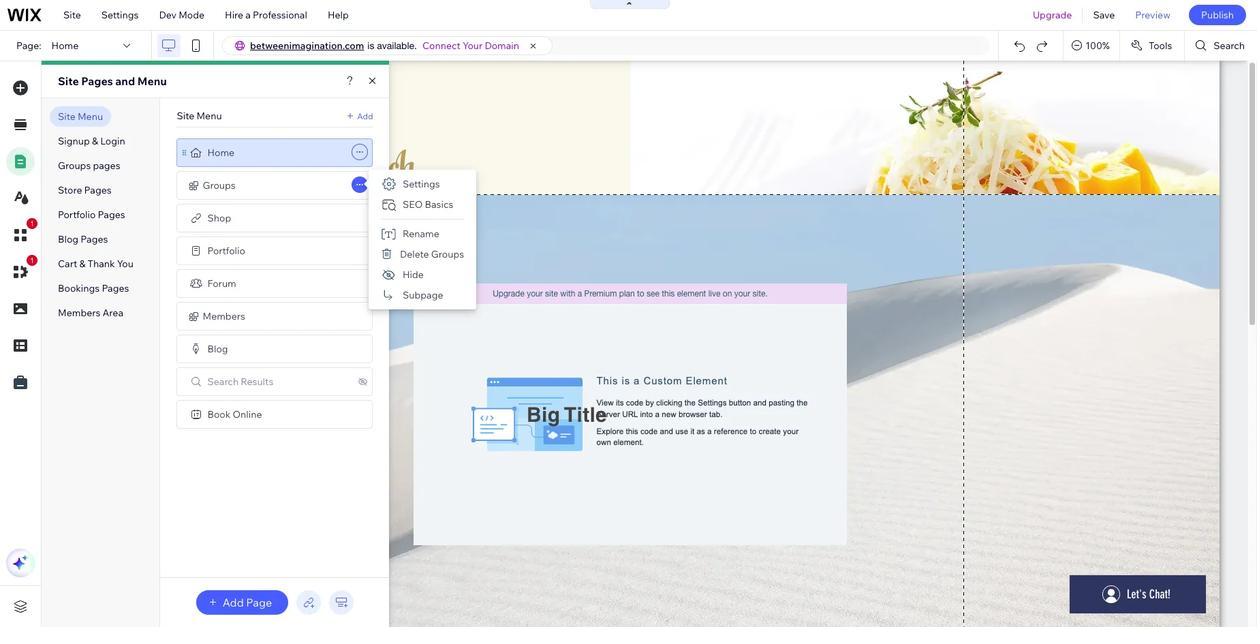 Task type: vqa. For each thing, say whether or not it's contained in the screenshot.
Site Menu
yes



Task type: describe. For each thing, give the bounding box(es) containing it.
1 horizontal spatial menu
[[138, 74, 167, 88]]

help
[[328, 9, 349, 21]]

add page button
[[196, 590, 288, 615]]

0 horizontal spatial home
[[52, 40, 79, 52]]

save
[[1094, 9, 1115, 21]]

publish
[[1202, 9, 1234, 21]]

100% button
[[1064, 31, 1120, 61]]

hire a professional
[[225, 9, 307, 21]]

professional
[[253, 9, 307, 21]]

add for add page
[[223, 596, 244, 609]]

dev
[[159, 9, 177, 21]]

signup & login
[[58, 135, 125, 147]]

1 horizontal spatial site menu
[[177, 110, 222, 122]]

pages for site
[[81, 74, 113, 88]]

preview button
[[1126, 0, 1181, 30]]

tools button
[[1120, 31, 1185, 61]]

members for members area
[[58, 307, 100, 319]]

mode
[[179, 9, 205, 21]]

site pages and menu
[[58, 74, 167, 88]]

2 vertical spatial groups
[[431, 248, 464, 260]]

a
[[246, 9, 251, 21]]

connect
[[423, 40, 461, 52]]

seo basics
[[403, 198, 453, 211]]

store
[[58, 184, 82, 196]]

basics
[[425, 198, 453, 211]]

members area
[[58, 307, 123, 319]]

portfolio for portfolio pages
[[58, 209, 96, 221]]

members for members
[[203, 310, 245, 322]]

cart
[[58, 258, 77, 270]]

pages for bookings
[[102, 282, 129, 294]]

betweenimagination.com
[[250, 40, 364, 52]]

search for search
[[1214, 40, 1245, 52]]

online
[[233, 408, 262, 421]]

add for add
[[357, 111, 373, 121]]

search results
[[208, 376, 273, 388]]

& for cart
[[79, 258, 86, 270]]

book online
[[208, 408, 262, 421]]

results
[[241, 376, 273, 388]]

blog for blog pages
[[58, 233, 78, 245]]

shop
[[208, 212, 231, 224]]

hide
[[403, 269, 424, 281]]

domain
[[485, 40, 519, 52]]

delete groups
[[400, 248, 464, 260]]

save button
[[1083, 0, 1126, 30]]



Task type: locate. For each thing, give the bounding box(es) containing it.
pages
[[81, 74, 113, 88], [84, 184, 112, 196], [98, 209, 125, 221], [81, 233, 108, 245], [102, 282, 129, 294]]

thank
[[88, 258, 115, 270]]

0 horizontal spatial site menu
[[58, 110, 103, 123]]

subpage
[[403, 289, 443, 301]]

portfolio for portfolio
[[208, 245, 245, 257]]

members
[[58, 307, 100, 319], [203, 310, 245, 322]]

login
[[100, 135, 125, 147]]

1 horizontal spatial members
[[203, 310, 245, 322]]

0 vertical spatial settings
[[101, 9, 139, 21]]

pages up portfolio pages
[[84, 184, 112, 196]]

search up book
[[208, 376, 239, 388]]

search down the publish
[[1214, 40, 1245, 52]]

search for search results
[[208, 376, 239, 388]]

blog up cart
[[58, 233, 78, 245]]

page
[[246, 596, 272, 609]]

1 vertical spatial portfolio
[[208, 245, 245, 257]]

search inside button
[[1214, 40, 1245, 52]]

store pages
[[58, 184, 112, 196]]

hire
[[225, 9, 243, 21]]

your
[[463, 40, 483, 52]]

1 horizontal spatial settings
[[403, 178, 440, 190]]

signup
[[58, 135, 90, 147]]

settings
[[101, 9, 139, 21], [403, 178, 440, 190]]

portfolio up 'blog pages'
[[58, 209, 96, 221]]

search button
[[1186, 31, 1258, 61]]

0 horizontal spatial search
[[208, 376, 239, 388]]

portfolio up forum at the top left of the page
[[208, 245, 245, 257]]

delete
[[400, 248, 429, 260]]

1 horizontal spatial blog
[[208, 343, 228, 355]]

0 horizontal spatial groups
[[58, 159, 91, 172]]

settings up 'seo basics'
[[403, 178, 440, 190]]

0 horizontal spatial members
[[58, 307, 100, 319]]

dev mode
[[159, 9, 205, 21]]

0 horizontal spatial add
[[223, 596, 244, 609]]

groups pages
[[58, 159, 120, 172]]

site
[[63, 9, 81, 21], [58, 74, 79, 88], [177, 110, 194, 122], [58, 110, 76, 123]]

preview
[[1136, 9, 1171, 21]]

add page
[[223, 596, 272, 609]]

members down bookings
[[58, 307, 100, 319]]

add inside add page button
[[223, 596, 244, 609]]

tools
[[1149, 40, 1173, 52]]

you
[[117, 258, 134, 270]]

1 horizontal spatial &
[[92, 135, 98, 147]]

0 horizontal spatial settings
[[101, 9, 139, 21]]

1 vertical spatial groups
[[203, 179, 236, 192]]

settings left dev
[[101, 9, 139, 21]]

0 vertical spatial blog
[[58, 233, 78, 245]]

menu
[[138, 74, 167, 88], [197, 110, 222, 122], [78, 110, 103, 123]]

1 vertical spatial add
[[223, 596, 244, 609]]

&
[[92, 135, 98, 147], [79, 258, 86, 270]]

0 horizontal spatial menu
[[78, 110, 103, 123]]

groups
[[58, 159, 91, 172], [203, 179, 236, 192], [431, 248, 464, 260]]

cart & thank you
[[58, 258, 134, 270]]

1 vertical spatial home
[[208, 147, 235, 159]]

0 vertical spatial search
[[1214, 40, 1245, 52]]

groups for groups pages
[[58, 159, 91, 172]]

home up site pages and menu at the top left of page
[[52, 40, 79, 52]]

blog
[[58, 233, 78, 245], [208, 343, 228, 355]]

2 horizontal spatial menu
[[197, 110, 222, 122]]

1 horizontal spatial home
[[208, 147, 235, 159]]

book
[[208, 408, 231, 421]]

1 horizontal spatial groups
[[203, 179, 236, 192]]

0 vertical spatial groups
[[58, 159, 91, 172]]

pages for blog
[[81, 233, 108, 245]]

is
[[368, 40, 374, 51]]

site menu
[[177, 110, 222, 122], [58, 110, 103, 123]]

1 vertical spatial settings
[[403, 178, 440, 190]]

pages down the store pages
[[98, 209, 125, 221]]

1 horizontal spatial portfolio
[[208, 245, 245, 257]]

pages left and
[[81, 74, 113, 88]]

rename
[[403, 228, 439, 240]]

& for signup
[[92, 135, 98, 147]]

& left login
[[92, 135, 98, 147]]

groups up shop
[[203, 179, 236, 192]]

2 horizontal spatial groups
[[431, 248, 464, 260]]

0 vertical spatial home
[[52, 40, 79, 52]]

portfolio
[[58, 209, 96, 221], [208, 245, 245, 257]]

0 vertical spatial portfolio
[[58, 209, 96, 221]]

area
[[103, 307, 123, 319]]

portfolio pages
[[58, 209, 125, 221]]

pages for store
[[84, 184, 112, 196]]

1 vertical spatial &
[[79, 258, 86, 270]]

groups for groups
[[203, 179, 236, 192]]

0 horizontal spatial blog
[[58, 233, 78, 245]]

0 vertical spatial &
[[92, 135, 98, 147]]

bookings
[[58, 282, 100, 294]]

forum
[[208, 277, 236, 290]]

1 vertical spatial search
[[208, 376, 239, 388]]

blog pages
[[58, 233, 108, 245]]

and
[[115, 74, 135, 88]]

add
[[357, 111, 373, 121], [223, 596, 244, 609]]

pages
[[93, 159, 120, 172]]

upgrade
[[1033, 9, 1072, 21]]

blog for blog
[[208, 343, 228, 355]]

home
[[52, 40, 79, 52], [208, 147, 235, 159]]

1 vertical spatial blog
[[208, 343, 228, 355]]

pages for portfolio
[[98, 209, 125, 221]]

0 horizontal spatial portfolio
[[58, 209, 96, 221]]

1 horizontal spatial search
[[1214, 40, 1245, 52]]

members down forum at the top left of the page
[[203, 310, 245, 322]]

home up shop
[[208, 147, 235, 159]]

0 horizontal spatial &
[[79, 258, 86, 270]]

100%
[[1086, 40, 1110, 52]]

is available. connect your domain
[[368, 40, 519, 52]]

0 vertical spatial add
[[357, 111, 373, 121]]

search
[[1214, 40, 1245, 52], [208, 376, 239, 388]]

groups down signup
[[58, 159, 91, 172]]

seo
[[403, 198, 423, 211]]

pages up cart & thank you
[[81, 233, 108, 245]]

publish button
[[1189, 5, 1247, 25]]

1 horizontal spatial add
[[357, 111, 373, 121]]

pages up area
[[102, 282, 129, 294]]

groups right delete
[[431, 248, 464, 260]]

blog up search results
[[208, 343, 228, 355]]

& right cart
[[79, 258, 86, 270]]

available.
[[377, 40, 417, 51]]

bookings pages
[[58, 282, 129, 294]]



